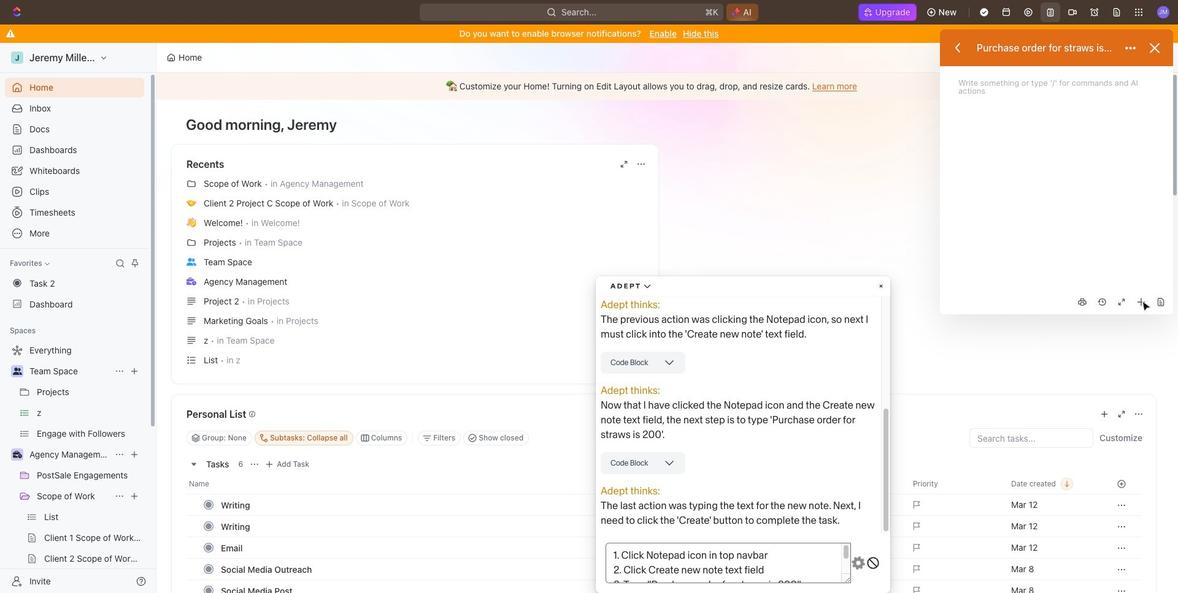 Task type: describe. For each thing, give the bounding box(es) containing it.
1 horizontal spatial business time image
[[187, 278, 196, 286]]

jeremy miller's workspace, , element
[[11, 52, 23, 64]]

tree inside sidebar "navigation"
[[5, 341, 144, 594]]

sidebar navigation
[[0, 43, 159, 594]]

1 vertical spatial business time image
[[13, 452, 22, 459]]

Search tasks... text field
[[970, 430, 1093, 448]]



Task type: vqa. For each thing, say whether or not it's contained in the screenshot.
USER GROUP image to the bottom
yes



Task type: locate. For each thing, give the bounding box(es) containing it.
user group image
[[187, 258, 196, 266]]

tree
[[5, 341, 144, 594]]

business time image
[[187, 278, 196, 286], [13, 452, 22, 459]]

0 vertical spatial business time image
[[187, 278, 196, 286]]

user group image
[[13, 368, 22, 376]]

0 horizontal spatial business time image
[[13, 452, 22, 459]]



